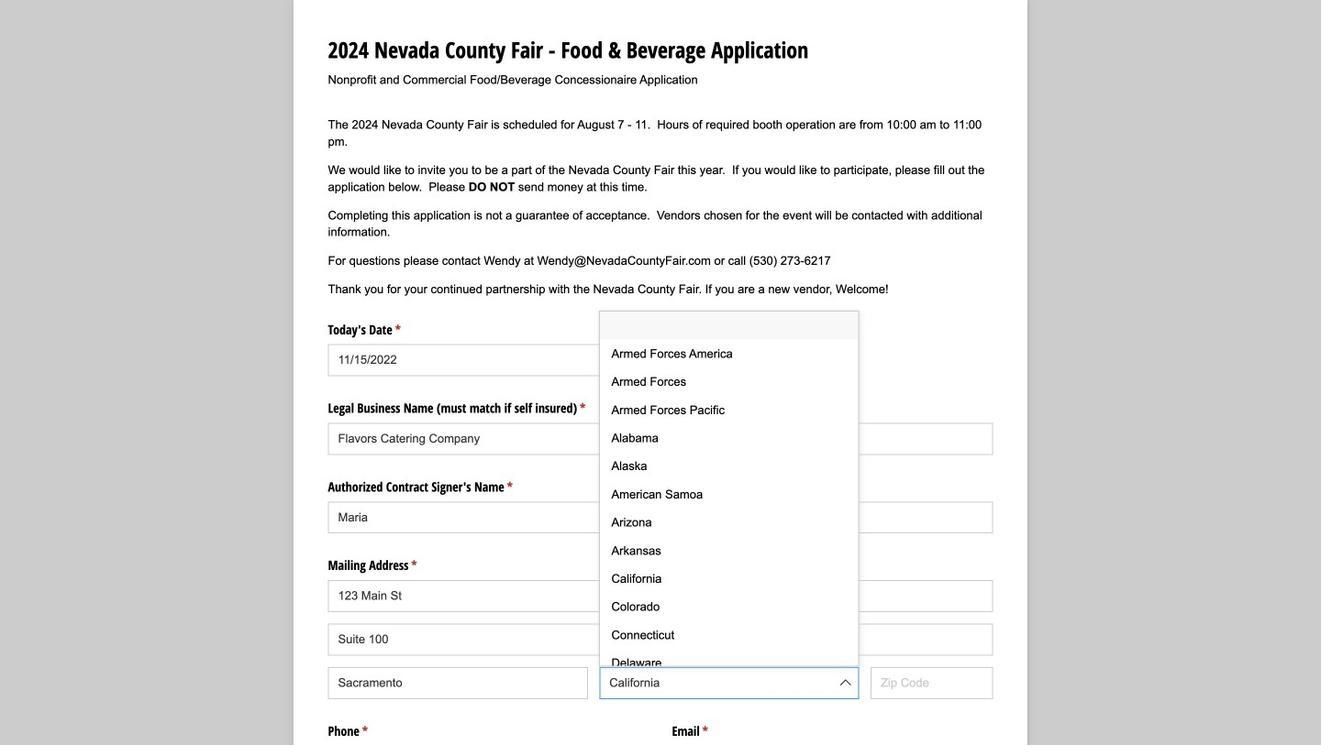 Task type: describe. For each thing, give the bounding box(es) containing it.
First text field
[[328, 502, 655, 534]]

City text field
[[328, 668, 588, 700]]

Address Line 2 text field
[[328, 624, 993, 656]]

Address Line 1 text field
[[328, 581, 993, 613]]

Last text field
[[666, 502, 993, 534]]

Zip Code text field
[[871, 668, 993, 700]]



Task type: locate. For each thing, give the bounding box(es) containing it.
State text field
[[599, 668, 859, 700]]

list box
[[600, 312, 858, 746]]

option
[[600, 312, 858, 340]]

None radio
[[672, 345, 723, 365]]

None text field
[[328, 345, 649, 377], [328, 423, 993, 455], [328, 345, 649, 377], [328, 423, 993, 455]]

None radio
[[723, 345, 758, 365]]



